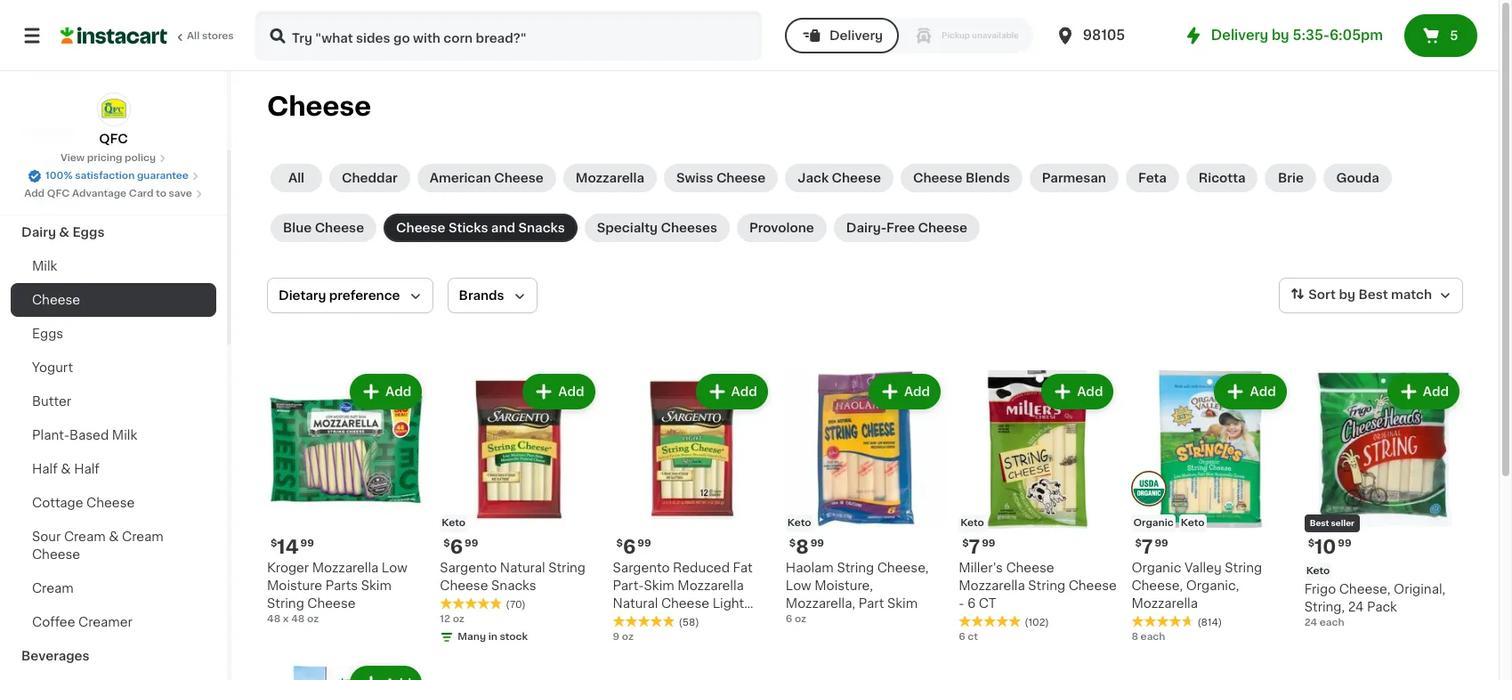 Task type: locate. For each thing, give the bounding box(es) containing it.
7 $ from the left
[[1309, 539, 1315, 549]]

24
[[1349, 601, 1364, 614], [1305, 618, 1318, 628]]

8 down the organic valley string cheese, organic, mozzarella in the bottom right of the page
[[1132, 632, 1139, 642]]

mozzarella up the parts
[[312, 562, 379, 575]]

half & half link
[[11, 452, 216, 486]]

1 vertical spatial all
[[288, 172, 305, 184]]

1 horizontal spatial 24
[[1349, 601, 1364, 614]]

each down string,
[[1320, 618, 1345, 628]]

0 horizontal spatial qfc
[[47, 189, 70, 199]]

0 vertical spatial milk
[[32, 260, 57, 272]]

99 up haolam
[[811, 539, 824, 549]]

organic keto
[[1134, 518, 1205, 528]]

0 horizontal spatial $ 6 99
[[444, 538, 478, 557]]

48 left x
[[267, 615, 281, 624]]

2 vertical spatial &
[[109, 531, 119, 543]]

by inside best match sort by field
[[1339, 289, 1356, 301]]

cream up coffee
[[32, 582, 74, 595]]

$ 6 99 for sargento natural string cheese snacks
[[444, 538, 478, 557]]

$ 7 99 for organic
[[1136, 538, 1169, 557]]

cheese sticks and snacks
[[396, 222, 565, 234]]

(70)
[[506, 600, 526, 610]]

99 inside $ 8 99
[[811, 539, 824, 549]]

by right sort at the top right of page
[[1339, 289, 1356, 301]]

delivery inside button
[[830, 29, 883, 42]]

0 horizontal spatial each
[[1141, 632, 1166, 642]]

mozzarella up "8 each"
[[1132, 598, 1198, 610]]

$ down best seller
[[1309, 539, 1315, 549]]

natural down the part-
[[613, 598, 658, 610]]

low inside kroger mozzarella low moisture parts skim string cheese 48 x 48 oz
[[382, 562, 408, 575]]

1 horizontal spatial half
[[74, 463, 100, 475]]

0 vertical spatial by
[[1272, 28, 1290, 42]]

best inside best match sort by field
[[1359, 289, 1389, 301]]

99 right 14
[[301, 539, 314, 549]]

2 99 from the left
[[465, 539, 478, 549]]

1 $ 7 99 from the left
[[963, 538, 996, 557]]

keto for 6
[[442, 518, 466, 528]]

$ up 'kroger'
[[271, 539, 277, 549]]

99 up miller's
[[982, 539, 996, 549]]

1 $ 6 99 from the left
[[444, 538, 478, 557]]

2 sargento from the left
[[613, 562, 670, 575]]

plant-based milk
[[32, 429, 137, 442]]

1 add button from the left
[[352, 376, 420, 408]]

cheese inside the sour cream & cream cheese
[[32, 548, 80, 561]]

6
[[450, 538, 463, 557], [623, 538, 636, 557], [968, 598, 976, 610], [786, 615, 793, 624], [959, 632, 966, 642]]

cheese
[[267, 93, 371, 119], [494, 172, 544, 184], [717, 172, 766, 184], [832, 172, 881, 184], [914, 172, 963, 184], [315, 222, 364, 234], [396, 222, 446, 234], [918, 222, 968, 234], [32, 294, 80, 306], [86, 497, 135, 509], [32, 548, 80, 561], [1006, 562, 1055, 575], [440, 580, 488, 592], [1069, 580, 1117, 592], [307, 598, 356, 610], [661, 598, 710, 610], [653, 615, 702, 628]]

by inside delivery by 5:35-6:05pm link
[[1272, 28, 1290, 42]]

8
[[796, 538, 809, 557], [1132, 632, 1139, 642]]

0 horizontal spatial milk
[[32, 260, 57, 272]]

1 horizontal spatial each
[[1320, 618, 1345, 628]]

snacks down light
[[705, 615, 750, 628]]

7
[[969, 538, 980, 557], [1142, 538, 1153, 557]]

1 sargento from the left
[[440, 562, 497, 575]]

Best match Sort by field
[[1280, 278, 1464, 313]]

2 add button from the left
[[525, 376, 593, 408]]

stores
[[202, 31, 234, 41]]

& right dairy
[[59, 226, 69, 239]]

2 horizontal spatial cheese,
[[1340, 583, 1391, 596]]

miller's cheese mozzarella string cheese - 6 ct
[[959, 562, 1117, 610]]

6 99 from the left
[[811, 539, 824, 549]]

best left match
[[1359, 289, 1389, 301]]

8 up haolam
[[796, 538, 809, 557]]

add button for frigo cheese, original, string, 24 pack
[[1390, 376, 1458, 408]]

all up blue
[[288, 172, 305, 184]]

blue
[[283, 222, 312, 234]]

skim right part
[[888, 598, 918, 610]]

0 horizontal spatial best
[[1310, 519, 1330, 527]]

milk down dairy
[[32, 260, 57, 272]]

snacks up (70)
[[491, 580, 536, 592]]

2 horizontal spatial skim
[[888, 598, 918, 610]]

advantage
[[72, 189, 127, 199]]

1 horizontal spatial $ 6 99
[[617, 538, 651, 557]]

$ 6 99 up the part-
[[617, 538, 651, 557]]

0 vertical spatial 8
[[796, 538, 809, 557]]

0 horizontal spatial all
[[187, 31, 200, 41]]

99 up the part-
[[638, 539, 651, 549]]

2 $ 7 99 from the left
[[1136, 538, 1169, 557]]

skim
[[361, 580, 392, 592], [644, 580, 675, 592], [888, 598, 918, 610]]

american
[[430, 172, 491, 184]]

3 99 from the left
[[638, 539, 651, 549]]

4 99 from the left
[[982, 539, 996, 549]]

oz right 12
[[453, 615, 465, 624]]

keto up $ 8 99
[[788, 518, 812, 528]]

1 vertical spatial low
[[786, 580, 812, 592]]

all left stores
[[187, 31, 200, 41]]

0 horizontal spatial cheese,
[[878, 562, 929, 575]]

half down plant-
[[32, 463, 58, 475]]

each
[[1320, 618, 1345, 628], [1141, 632, 1166, 642]]

1 vertical spatial 24
[[1305, 618, 1318, 628]]

oz
[[307, 615, 319, 624], [453, 615, 465, 624], [795, 615, 807, 624], [622, 632, 634, 642]]

1 horizontal spatial all
[[288, 172, 305, 184]]

1 vertical spatial by
[[1339, 289, 1356, 301]]

half down plant-based milk
[[74, 463, 100, 475]]

recipes link
[[11, 114, 216, 148]]

6 left ct
[[959, 632, 966, 642]]

string inside haolam string cheese, low moisture, mozzarella, part skim 6 oz
[[837, 562, 874, 575]]

5 add button from the left
[[1044, 376, 1112, 408]]

1 vertical spatial organic
[[1132, 562, 1182, 575]]

1 vertical spatial eggs
[[32, 328, 63, 340]]

1 horizontal spatial eggs
[[72, 226, 105, 239]]

0 vertical spatial organic
[[1134, 518, 1174, 528]]

1 horizontal spatial 48
[[291, 615, 305, 624]]

7 up miller's
[[969, 538, 980, 557]]

haolam string cheese, low moisture, mozzarella, part skim 6 oz
[[786, 562, 929, 624]]

$ 7 99 up miller's
[[963, 538, 996, 557]]

1 48 from the left
[[267, 615, 281, 624]]

feta
[[1139, 172, 1167, 184]]

0 horizontal spatial $ 7 99
[[963, 538, 996, 557]]

0 horizontal spatial natural
[[500, 562, 545, 575]]

& down the cottage cheese link
[[109, 531, 119, 543]]

5 $ from the left
[[1136, 539, 1142, 549]]

0 horizontal spatial 8
[[796, 538, 809, 557]]

oz right x
[[307, 615, 319, 624]]

cheese, inside frigo cheese, original, string, 24 pack 24 each
[[1340, 583, 1391, 596]]

by for delivery
[[1272, 28, 1290, 42]]

1 horizontal spatial delivery
[[1212, 28, 1269, 42]]

snacks
[[519, 222, 565, 234], [491, 580, 536, 592], [705, 615, 750, 628]]

0 horizontal spatial delivery
[[830, 29, 883, 42]]

all for all stores
[[187, 31, 200, 41]]

3 add button from the left
[[698, 376, 766, 408]]

haolam
[[786, 562, 834, 575]]

milk right based on the left of the page
[[112, 429, 137, 442]]

$ up sargento natural string cheese snacks
[[444, 539, 450, 549]]

keto for 7
[[961, 518, 985, 528]]

string
[[549, 562, 586, 575], [1225, 562, 1263, 575], [837, 562, 874, 575], [1029, 580, 1066, 592], [267, 598, 304, 610], [613, 615, 650, 628]]

6 $ from the left
[[790, 539, 796, 549]]

0 horizontal spatial by
[[1272, 28, 1290, 42]]

cheese sticks and snacks link
[[384, 214, 578, 242]]

7 for organic
[[1142, 538, 1153, 557]]

cheese inside sargento natural string cheese snacks
[[440, 580, 488, 592]]

dairy & eggs
[[21, 226, 105, 239]]

brie
[[1279, 172, 1304, 184]]

&
[[59, 226, 69, 239], [61, 463, 71, 475], [109, 531, 119, 543]]

and
[[491, 222, 516, 234]]

2 vertical spatial snacks
[[705, 615, 750, 628]]

add button
[[352, 376, 420, 408], [525, 376, 593, 408], [698, 376, 766, 408], [871, 376, 939, 408], [1044, 376, 1112, 408], [1217, 376, 1285, 408], [1390, 376, 1458, 408]]

skim inside haolam string cheese, low moisture, mozzarella, part skim 6 oz
[[888, 598, 918, 610]]

$ up the part-
[[617, 539, 623, 549]]

sargento up the part-
[[613, 562, 670, 575]]

1 horizontal spatial low
[[786, 580, 812, 592]]

0 horizontal spatial half
[[32, 463, 58, 475]]

cheeses
[[661, 222, 718, 234]]

1 horizontal spatial 7
[[1142, 538, 1153, 557]]

each down the organic valley string cheese, organic, mozzarella in the bottom right of the page
[[1141, 632, 1166, 642]]

eggs down advantage
[[72, 226, 105, 239]]

0 horizontal spatial 7
[[969, 538, 980, 557]]

0 vertical spatial all
[[187, 31, 200, 41]]

1 vertical spatial qfc
[[47, 189, 70, 199]]

1 horizontal spatial best
[[1359, 289, 1389, 301]]

eggs
[[72, 226, 105, 239], [32, 328, 63, 340]]

keto up sargento natural string cheese snacks
[[442, 518, 466, 528]]

sargento inside sargento reduced fat part-skim mozzarella natural cheese light string cheese snacks
[[613, 562, 670, 575]]

policy
[[125, 153, 156, 163]]

cheese, up pack
[[1340, 583, 1391, 596]]

99 for haolam string cheese, low moisture, mozzarella, part skim
[[811, 539, 824, 549]]

48 right x
[[291, 615, 305, 624]]

eggs link
[[11, 317, 216, 351]]

natural inside sargento reduced fat part-skim mozzarella natural cheese light string cheese snacks
[[613, 598, 658, 610]]

cheese link
[[11, 283, 216, 317]]

$ 7 99 down organic keto
[[1136, 538, 1169, 557]]

4 add button from the left
[[871, 376, 939, 408]]

6 ct
[[959, 632, 978, 642]]

mozzarella up specialty
[[576, 172, 645, 184]]

1 horizontal spatial sargento
[[613, 562, 670, 575]]

low inside haolam string cheese, low moisture, mozzarella, part skim 6 oz
[[786, 580, 812, 592]]

frigo
[[1305, 583, 1337, 596]]

organic
[[1134, 518, 1174, 528], [1132, 562, 1182, 575]]

product group containing 10
[[1305, 370, 1464, 631]]

$ down organic keto
[[1136, 539, 1142, 549]]

100% satisfaction guarantee
[[45, 171, 189, 181]]

0 vertical spatial best
[[1359, 289, 1389, 301]]

$ up haolam
[[790, 539, 796, 549]]

sargento up 12 oz
[[440, 562, 497, 575]]

6 up sargento natural string cheese snacks
[[450, 538, 463, 557]]

0 vertical spatial natural
[[500, 562, 545, 575]]

0 horizontal spatial low
[[382, 562, 408, 575]]

99 right 10
[[1338, 539, 1352, 549]]

1 horizontal spatial milk
[[112, 429, 137, 442]]

99 up sargento natural string cheese snacks
[[465, 539, 478, 549]]

low
[[382, 562, 408, 575], [786, 580, 812, 592]]

7 99 from the left
[[1338, 539, 1352, 549]]

$ 6 99 up sargento natural string cheese snacks
[[444, 538, 478, 557]]

7 add button from the left
[[1390, 376, 1458, 408]]

skim inside kroger mozzarella low moisture parts skim string cheese 48 x 48 oz
[[361, 580, 392, 592]]

natural up (70)
[[500, 562, 545, 575]]

natural
[[500, 562, 545, 575], [613, 598, 658, 610]]

cheese, inside haolam string cheese, low moisture, mozzarella, part skim 6 oz
[[878, 562, 929, 575]]

coffee creamer
[[32, 616, 133, 629]]

5 99 from the left
[[1155, 539, 1169, 549]]

1 horizontal spatial skim
[[644, 580, 675, 592]]

thanksgiving link
[[11, 148, 216, 182]]

cheese, up "8 each"
[[1132, 580, 1183, 592]]

stock
[[500, 632, 528, 642]]

4 $ from the left
[[963, 539, 969, 549]]

99 inside $ 14 99
[[301, 539, 314, 549]]

coffee
[[32, 616, 75, 629]]

& up cottage
[[61, 463, 71, 475]]

specialty cheeses link
[[585, 214, 730, 242]]

by for sort
[[1339, 289, 1356, 301]]

skim inside sargento reduced fat part-skim mozzarella natural cheese light string cheese snacks
[[644, 580, 675, 592]]

ricotta
[[1199, 172, 1246, 184]]

mozzarella inside kroger mozzarella low moisture parts skim string cheese 48 x 48 oz
[[312, 562, 379, 575]]

qfc up "view pricing policy" link
[[99, 133, 128, 145]]

delivery by 5:35-6:05pm
[[1212, 28, 1384, 42]]

0 horizontal spatial 48
[[267, 615, 281, 624]]

6 right -
[[968, 598, 976, 610]]

keto up frigo
[[1307, 567, 1330, 576]]

oz down the mozzarella,
[[795, 615, 807, 624]]

0 vertical spatial each
[[1320, 618, 1345, 628]]

sargento inside sargento natural string cheese snacks
[[440, 562, 497, 575]]

1 99 from the left
[[301, 539, 314, 549]]

sargento for cheese
[[440, 562, 497, 575]]

0 vertical spatial eggs
[[72, 226, 105, 239]]

cheese, up part
[[878, 562, 929, 575]]

gouda link
[[1324, 164, 1392, 192]]

delivery for delivery
[[830, 29, 883, 42]]

sargento for part-
[[613, 562, 670, 575]]

1 horizontal spatial cheese,
[[1132, 580, 1183, 592]]

1 vertical spatial natural
[[613, 598, 658, 610]]

5
[[1450, 29, 1459, 42]]

add button for organic valley string cheese, organic, mozzarella
[[1217, 376, 1285, 408]]

best left seller
[[1310, 519, 1330, 527]]

$ 7 99
[[963, 538, 996, 557], [1136, 538, 1169, 557]]

$ for organic valley string cheese, organic, mozzarella
[[1136, 539, 1142, 549]]

mozzarella
[[576, 172, 645, 184], [312, 562, 379, 575], [678, 580, 744, 592], [959, 580, 1025, 592], [1132, 598, 1198, 610]]

1 vertical spatial &
[[61, 463, 71, 475]]

1 vertical spatial each
[[1141, 632, 1166, 642]]

organic inside the organic valley string cheese, organic, mozzarella
[[1132, 562, 1182, 575]]

add qfc advantage card to save
[[24, 189, 192, 199]]

1 half from the left
[[32, 463, 58, 475]]

butter link
[[11, 385, 216, 418]]

24 left pack
[[1349, 601, 1364, 614]]

6 down the mozzarella,
[[786, 615, 793, 624]]

snacks inside sargento natural string cheese snacks
[[491, 580, 536, 592]]

skim right the parts
[[361, 580, 392, 592]]

$ inside $ 14 99
[[271, 539, 277, 549]]

x
[[283, 615, 289, 624]]

delivery for delivery by 5:35-6:05pm
[[1212, 28, 1269, 42]]

instacart logo image
[[61, 25, 167, 46]]

0 horizontal spatial skim
[[361, 580, 392, 592]]

1 horizontal spatial 8
[[1132, 632, 1139, 642]]

provolone link
[[737, 214, 827, 242]]

yogurt link
[[11, 351, 216, 385]]

organic down 'item badge' image
[[1134, 518, 1174, 528]]

48
[[267, 615, 281, 624], [291, 615, 305, 624]]

$ for miller's cheese mozzarella string cheese - 6 ct
[[963, 539, 969, 549]]

7 down organic keto
[[1142, 538, 1153, 557]]

dairy-free cheese
[[847, 222, 968, 234]]

24 down string,
[[1305, 618, 1318, 628]]

yogurt
[[32, 361, 73, 374]]

cottage
[[32, 497, 83, 509]]

organic for organic valley string cheese, organic, mozzarella
[[1132, 562, 1182, 575]]

string inside the organic valley string cheese, organic, mozzarella
[[1225, 562, 1263, 575]]

snacks right and
[[519, 222, 565, 234]]

99 for sargento natural string cheese snacks
[[465, 539, 478, 549]]

0 vertical spatial low
[[382, 562, 408, 575]]

0 vertical spatial qfc
[[99, 133, 128, 145]]

cheddar
[[342, 172, 398, 184]]

provolone
[[750, 222, 815, 234]]

mozzarella down reduced
[[678, 580, 744, 592]]

1 vertical spatial snacks
[[491, 580, 536, 592]]

keto up miller's
[[961, 518, 985, 528]]

product group
[[267, 370, 426, 627], [440, 370, 599, 648], [613, 370, 772, 645], [786, 370, 945, 627], [959, 370, 1118, 645], [1132, 370, 1291, 645], [1305, 370, 1464, 631], [267, 663, 426, 680]]

99 down organic keto
[[1155, 539, 1169, 549]]

milk link
[[11, 249, 216, 283]]

1 horizontal spatial natural
[[613, 598, 658, 610]]

1 horizontal spatial by
[[1339, 289, 1356, 301]]

2 7 from the left
[[1142, 538, 1153, 557]]

1 7 from the left
[[969, 538, 980, 557]]

2 $ from the left
[[444, 539, 450, 549]]

1 $ from the left
[[271, 539, 277, 549]]

100% satisfaction guarantee button
[[28, 166, 199, 183]]

skim down reduced
[[644, 580, 675, 592]]

swiss cheese link
[[664, 164, 778, 192]]

add for organic valley string cheese, organic, mozzarella
[[1250, 386, 1276, 398]]

string,
[[1305, 601, 1345, 614]]

7 for miller's
[[969, 538, 980, 557]]

1 horizontal spatial $ 7 99
[[1136, 538, 1169, 557]]

2 $ 6 99 from the left
[[617, 538, 651, 557]]

6 add button from the left
[[1217, 376, 1285, 408]]

3 $ from the left
[[617, 539, 623, 549]]

eggs up yogurt
[[32, 328, 63, 340]]

0 horizontal spatial eggs
[[32, 328, 63, 340]]

$ inside $ 8 99
[[790, 539, 796, 549]]

specialty cheeses
[[597, 222, 718, 234]]

by left 5:35-
[[1272, 28, 1290, 42]]

organic left valley
[[1132, 562, 1182, 575]]

0 horizontal spatial sargento
[[440, 562, 497, 575]]

mozzarella up ct
[[959, 580, 1025, 592]]

$ up miller's
[[963, 539, 969, 549]]

1 vertical spatial best
[[1310, 519, 1330, 527]]

None search field
[[255, 11, 762, 61]]

qfc
[[99, 133, 128, 145], [47, 189, 70, 199]]

string inside the miller's cheese mozzarella string cheese - 6 ct
[[1029, 580, 1066, 592]]

satisfaction
[[75, 171, 135, 181]]

0 vertical spatial &
[[59, 226, 69, 239]]

qfc down 100%
[[47, 189, 70, 199]]



Task type: describe. For each thing, give the bounding box(es) containing it.
$ for sargento natural string cheese snacks
[[444, 539, 450, 549]]

jack
[[798, 172, 829, 184]]

thanksgiving
[[21, 158, 107, 171]]

Search field
[[256, 12, 760, 59]]

plant-
[[32, 429, 69, 442]]

dietary
[[279, 289, 326, 302]]

jack cheese link
[[786, 164, 894, 192]]

match
[[1392, 289, 1433, 301]]

ct
[[968, 632, 978, 642]]

reduced
[[673, 562, 730, 575]]

add for haolam string cheese, low moisture, mozzarella, part skim
[[904, 386, 931, 398]]

view
[[60, 153, 85, 163]]

part-
[[613, 580, 644, 592]]

moisture,
[[815, 580, 873, 592]]

best match
[[1359, 289, 1433, 301]]

keto up valley
[[1181, 518, 1205, 528]]

card
[[129, 189, 154, 199]]

dairy & eggs link
[[11, 215, 216, 249]]

mozzarella inside the miller's cheese mozzarella string cheese - 6 ct
[[959, 580, 1025, 592]]

string inside sargento reduced fat part-skim mozzarella natural cheese light string cheese snacks
[[613, 615, 650, 628]]

99 inside '$ 10 99'
[[1338, 539, 1352, 549]]

$ for kroger mozzarella low moisture parts skim string cheese
[[271, 539, 277, 549]]

view pricing policy link
[[60, 151, 167, 166]]

sour cream & cream cheese
[[32, 531, 164, 561]]

0 horizontal spatial 24
[[1305, 618, 1318, 628]]

add for miller's cheese mozzarella string cheese - 6 ct
[[1077, 386, 1103, 398]]

best seller
[[1310, 519, 1355, 527]]

6 inside haolam string cheese, low moisture, mozzarella, part skim 6 oz
[[786, 615, 793, 624]]

view pricing policy
[[60, 153, 156, 163]]

6:05pm
[[1330, 28, 1384, 42]]

-
[[959, 598, 965, 610]]

american cheese link
[[417, 164, 556, 192]]

sour cream & cream cheese link
[[11, 520, 216, 572]]

& for half
[[61, 463, 71, 475]]

all for all
[[288, 172, 305, 184]]

cheese inside kroger mozzarella low moisture parts skim string cheese 48 x 48 oz
[[307, 598, 356, 610]]

mozzarella inside sargento reduced fat part-skim mozzarella natural cheese light string cheese snacks
[[678, 580, 744, 592]]

dairy-free cheese link
[[834, 214, 980, 242]]

gouda
[[1337, 172, 1380, 184]]

add for sargento reduced fat part-skim mozzarella natural cheese light string cheese snacks
[[731, 386, 758, 398]]

& for dairy
[[59, 226, 69, 239]]

0 vertical spatial snacks
[[519, 222, 565, 234]]

$ 6 99 for sargento reduced fat part-skim mozzarella natural cheese light string cheese snacks
[[617, 538, 651, 557]]

snacks inside sargento reduced fat part-skim mozzarella natural cheese light string cheese snacks
[[705, 615, 750, 628]]

feta link
[[1126, 164, 1179, 192]]

add for sargento natural string cheese snacks
[[559, 386, 585, 398]]

6 up the part-
[[623, 538, 636, 557]]

14
[[277, 538, 299, 557]]

beverages
[[21, 650, 90, 662]]

butter
[[32, 395, 71, 408]]

$ 14 99
[[271, 538, 314, 557]]

item badge image
[[1132, 471, 1168, 506]]

& inside the sour cream & cream cheese
[[109, 531, 119, 543]]

12 oz
[[440, 615, 465, 624]]

99 for kroger mozzarella low moisture parts skim string cheese
[[301, 539, 314, 549]]

produce link
[[11, 182, 216, 215]]

miller's
[[959, 562, 1003, 575]]

beverages link
[[11, 639, 216, 673]]

add for frigo cheese, original, string, 24 pack
[[1423, 386, 1449, 398]]

add button for miller's cheese mozzarella string cheese - 6 ct
[[1044, 376, 1112, 408]]

many in stock
[[458, 632, 528, 642]]

$ 10 99
[[1309, 538, 1352, 557]]

service type group
[[785, 18, 1034, 53]]

swiss cheese
[[677, 172, 766, 184]]

2 half from the left
[[74, 463, 100, 475]]

mozzarella link
[[563, 164, 657, 192]]

best for best seller
[[1310, 519, 1330, 527]]

$ for sargento reduced fat part-skim mozzarella natural cheese light string cheese snacks
[[617, 539, 623, 549]]

lists
[[50, 61, 81, 74]]

0 vertical spatial 24
[[1349, 601, 1364, 614]]

seller
[[1332, 519, 1355, 527]]

cheddar link
[[329, 164, 410, 192]]

99 for organic valley string cheese, organic, mozzarella
[[1155, 539, 1169, 549]]

save
[[169, 189, 192, 199]]

sort
[[1309, 289, 1336, 301]]

$ inside '$ 10 99'
[[1309, 539, 1315, 549]]

cream link
[[11, 572, 216, 605]]

cheese, inside the organic valley string cheese, organic, mozzarella
[[1132, 580, 1183, 592]]

each inside frigo cheese, original, string, 24 pack 24 each
[[1320, 618, 1345, 628]]

produce
[[21, 192, 76, 205]]

keto for 8
[[788, 518, 812, 528]]

string inside sargento natural string cheese snacks
[[549, 562, 586, 575]]

100%
[[45, 171, 73, 181]]

organic,
[[1187, 580, 1240, 592]]

mozzarella inside the organic valley string cheese, organic, mozzarella
[[1132, 598, 1198, 610]]

sort by
[[1309, 289, 1356, 301]]

parmesan link
[[1030, 164, 1119, 192]]

1 horizontal spatial qfc
[[99, 133, 128, 145]]

add button for kroger mozzarella low moisture parts skim string cheese
[[352, 376, 420, 408]]

add button for haolam string cheese, low moisture, mozzarella, part skim
[[871, 376, 939, 408]]

99 for sargento reduced fat part-skim mozzarella natural cheese light string cheese snacks
[[638, 539, 651, 549]]

cottage cheese
[[32, 497, 135, 509]]

add button for sargento reduced fat part-skim mozzarella natural cheese light string cheese snacks
[[698, 376, 766, 408]]

product group containing 14
[[267, 370, 426, 627]]

light
[[713, 598, 745, 610]]

kroger
[[267, 562, 309, 575]]

1 vertical spatial 8
[[1132, 632, 1139, 642]]

add for kroger mozzarella low moisture parts skim string cheese
[[386, 386, 412, 398]]

oz right the 9
[[622, 632, 634, 642]]

fat
[[733, 562, 753, 575]]

mozzarella,
[[786, 598, 856, 610]]

free
[[887, 222, 915, 234]]

6 inside the miller's cheese mozzarella string cheese - 6 ct
[[968, 598, 976, 610]]

in
[[488, 632, 498, 642]]

organic for organic keto
[[1134, 518, 1174, 528]]

sticks
[[449, 222, 488, 234]]

blends
[[966, 172, 1010, 184]]

(814)
[[1198, 618, 1223, 628]]

98105
[[1083, 28, 1126, 42]]

cheese blends
[[914, 172, 1010, 184]]

product group containing 8
[[786, 370, 945, 627]]

valley
[[1185, 562, 1222, 575]]

preference
[[329, 289, 400, 302]]

cream down the cottage cheese
[[64, 531, 106, 543]]

string inside kroger mozzarella low moisture parts skim string cheese 48 x 48 oz
[[267, 598, 304, 610]]

$ 7 99 for miller's
[[963, 538, 996, 557]]

creamer
[[78, 616, 133, 629]]

$ for haolam string cheese, low moisture, mozzarella, part skim
[[790, 539, 796, 549]]

ct
[[979, 598, 997, 610]]

add button for sargento natural string cheese snacks
[[525, 376, 593, 408]]

cream down the cottage cheese link
[[122, 531, 164, 543]]

9
[[613, 632, 620, 642]]

natural inside sargento natural string cheese snacks
[[500, 562, 545, 575]]

12
[[440, 615, 450, 624]]

2 48 from the left
[[291, 615, 305, 624]]

moisture
[[267, 580, 322, 592]]

organic valley string cheese, organic, mozzarella
[[1132, 562, 1263, 610]]

brands
[[459, 289, 504, 302]]

dietary preference button
[[267, 278, 433, 313]]

5:35-
[[1293, 28, 1330, 42]]

oz inside haolam string cheese, low moisture, mozzarella, part skim 6 oz
[[795, 615, 807, 624]]

1 vertical spatial milk
[[112, 429, 137, 442]]

to
[[156, 189, 166, 199]]

best for best match
[[1359, 289, 1389, 301]]

add qfc advantage card to save link
[[24, 187, 203, 201]]

half & half
[[32, 463, 100, 475]]

oz inside kroger mozzarella low moisture parts skim string cheese 48 x 48 oz
[[307, 615, 319, 624]]

cheese blends link
[[901, 164, 1023, 192]]

jack cheese
[[798, 172, 881, 184]]

swiss
[[677, 172, 714, 184]]

kroger mozzarella low moisture parts skim string cheese 48 x 48 oz
[[267, 562, 408, 624]]

$ 8 99
[[790, 538, 824, 557]]

9 oz
[[613, 632, 634, 642]]

qfc logo image
[[97, 93, 130, 126]]

brands button
[[447, 278, 537, 313]]

pack
[[1367, 601, 1398, 614]]

99 for miller's cheese mozzarella string cheese - 6 ct
[[982, 539, 996, 549]]



Task type: vqa. For each thing, say whether or not it's contained in the screenshot.
Medium, Wegmans
no



